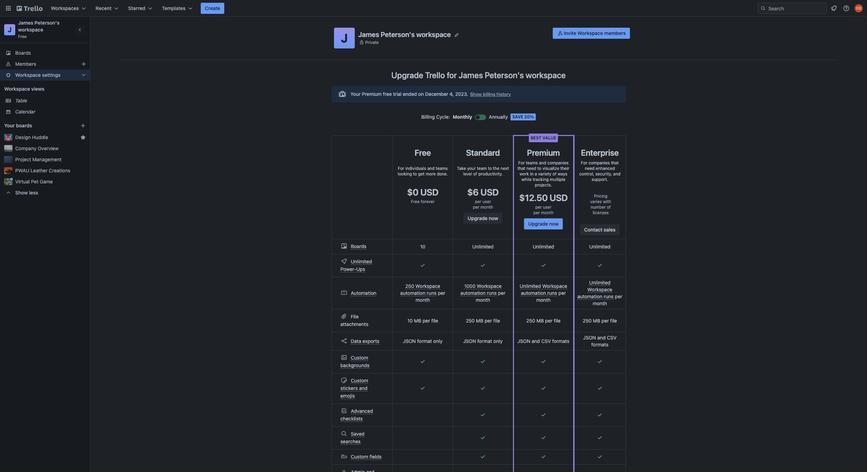 Task type: describe. For each thing, give the bounding box(es) containing it.
free inside $0 usd free forever
[[411, 199, 420, 204]]

in
[[530, 171, 534, 177]]

less
[[29, 190, 38, 196]]

multiple
[[550, 177, 566, 182]]

per month for 1000 workspace automation runs
[[476, 290, 506, 303]]

ended
[[403, 91, 417, 97]]

show inside button
[[15, 190, 28, 196]]

design
[[15, 134, 31, 140]]

that inside premium for teams and companies that need to visualize their work in a variety of ways while tracking multiple projects.
[[518, 166, 525, 171]]

0 horizontal spatial upgrade
[[391, 70, 423, 80]]

workspace inside "workspace settings" dropdown button
[[15, 72, 41, 78]]

show inside your premium free trial ended on december 4, 2023. show billing history
[[470, 91, 482, 97]]

data
[[351, 338, 361, 344]]

peterson's for james peterson's workspace
[[381, 30, 415, 38]]

2 horizontal spatial workspace
[[526, 70, 566, 80]]

automation inside 250 workspace automation runs
[[400, 290, 426, 296]]

management
[[32, 157, 62, 162]]

workspace for james peterson's workspace free
[[18, 27, 43, 33]]

company overview
[[15, 145, 59, 151]]

1 vertical spatial free
[[415, 148, 431, 158]]

virtual
[[15, 179, 30, 185]]

billing
[[483, 91, 496, 97]]

companies inside "enterprise for companies that need enhanced control, security, and support."
[[589, 160, 610, 166]]

for
[[447, 70, 457, 80]]

primary element
[[0, 0, 867, 17]]

standard
[[466, 148, 500, 158]]

save
[[513, 114, 524, 119]]

private
[[365, 40, 379, 45]]

file
[[351, 314, 359, 320]]

pwau
[[15, 168, 29, 173]]

$0 usd free forever
[[407, 187, 439, 204]]

need inside premium for teams and companies that need to visualize their work in a variety of ways while tracking multiple projects.
[[527, 166, 536, 171]]

leather
[[31, 168, 48, 173]]

month for 1000 workspace automation runs
[[476, 297, 490, 303]]

month inside $6 usd per user per month
[[481, 205, 493, 210]]

searches
[[341, 439, 361, 445]]

sales
[[604, 227, 616, 233]]

get
[[418, 171, 425, 177]]

2 mb from the left
[[476, 318, 483, 324]]

invite workspace members
[[564, 30, 626, 36]]

1000 workspace automation runs
[[461, 283, 502, 296]]

month for 250 workspace automation runs
[[416, 297, 430, 303]]

0 horizontal spatial unlimited workspace automation runs
[[520, 283, 567, 296]]

take your team to the next level of productivity.
[[457, 166, 509, 177]]

4 file from the left
[[610, 318, 617, 324]]

20%
[[525, 114, 534, 119]]

starred icon image
[[80, 135, 86, 140]]

1 format from the left
[[417, 338, 432, 344]]

exports
[[363, 338, 379, 344]]

virtual pet game link
[[15, 178, 86, 185]]

advanced checklists
[[341, 408, 373, 422]]

now for $12.50 usd
[[549, 221, 559, 227]]

1 horizontal spatial unlimited workspace automation runs
[[578, 280, 614, 300]]

unlimited power-ups
[[341, 259, 372, 272]]

j button
[[334, 28, 355, 48]]

for individuals and teams looking to get more done.
[[398, 166, 448, 177]]

looking
[[398, 171, 412, 177]]

and inside custom stickers and emojis
[[359, 385, 368, 391]]

4,
[[450, 91, 454, 97]]

starred
[[128, 5, 145, 11]]

a
[[535, 171, 537, 177]]

usd for $6
[[481, 187, 499, 197]]

now for $6 usd
[[489, 215, 498, 221]]

boards
[[16, 123, 32, 128]]

workspace views
[[4, 86, 44, 92]]

design huddle link
[[15, 134, 78, 141]]

2 vertical spatial peterson's
[[485, 70, 524, 80]]

j for "j" button
[[341, 31, 348, 45]]

0 horizontal spatial json and csv formats
[[518, 338, 570, 344]]

custom fields
[[351, 454, 382, 460]]

views
[[31, 86, 44, 92]]

$6 usd per user per month
[[467, 187, 499, 210]]

work
[[520, 171, 529, 177]]

to inside for individuals and teams looking to get more done.
[[413, 171, 417, 177]]

trello
[[425, 70, 445, 80]]

1 json format only from the left
[[403, 338, 443, 344]]

company
[[15, 145, 36, 151]]

james for james peterson's workspace free
[[18, 20, 33, 26]]

of inside premium for teams and companies that need to visualize their work in a variety of ways while tracking multiple projects.
[[553, 171, 557, 177]]

Search field
[[758, 3, 827, 14]]

for inside for individuals and teams looking to get more done.
[[398, 166, 404, 171]]

$0
[[407, 187, 419, 197]]

free inside james peterson's workspace free
[[18, 34, 27, 39]]

2 vertical spatial james
[[459, 70, 483, 80]]

unlimited inside unlimited power-ups
[[351, 259, 372, 265]]

user for $6
[[483, 199, 491, 204]]

peterson's for james peterson's workspace free
[[34, 20, 60, 26]]

upgrade now for $6 usd
[[468, 215, 498, 221]]

tracking
[[533, 177, 549, 182]]

create
[[205, 5, 220, 11]]

0 horizontal spatial csv
[[541, 338, 551, 344]]

cycle
[[436, 114, 449, 120]]

teams inside premium for teams and companies that need to visualize their work in a variety of ways while tracking multiple projects.
[[526, 160, 538, 166]]

their
[[561, 166, 570, 171]]

while
[[522, 177, 532, 182]]

virtual pet game
[[15, 179, 53, 185]]

teams inside for individuals and teams looking to get more done.
[[436, 166, 448, 171]]

settings
[[42, 72, 61, 78]]

recent
[[96, 5, 112, 11]]

1 250 mb per file from the left
[[466, 318, 500, 324]]

saved
[[351, 431, 365, 437]]

templates
[[162, 5, 186, 11]]

250 inside 250 workspace automation runs
[[405, 283, 414, 289]]

annually
[[489, 114, 508, 120]]

month inside $12.50 usd per user per month
[[541, 210, 554, 215]]

3 250 mb per file from the left
[[583, 318, 617, 324]]

upgrade now button for $6 usd
[[464, 213, 503, 224]]

members
[[605, 30, 626, 36]]

back to home image
[[17, 3, 43, 14]]

$6
[[467, 187, 479, 197]]

table
[[15, 98, 27, 104]]

project management
[[15, 157, 62, 162]]

usd for $12.50
[[550, 193, 568, 203]]

2 format from the left
[[477, 338, 492, 344]]

company overview link
[[15, 145, 86, 152]]

with
[[603, 199, 611, 204]]

your boards
[[4, 123, 32, 128]]

attachments
[[341, 321, 368, 327]]

automation inside 1000 workspace automation runs
[[461, 290, 486, 296]]

for for enterprise
[[581, 160, 588, 166]]

user for $12.50
[[543, 205, 552, 210]]

variety
[[538, 171, 552, 177]]

backgrounds
[[341, 363, 370, 368]]

james peterson's workspace
[[358, 30, 451, 38]]

data exports
[[351, 338, 379, 344]]

james peterson's workspace free
[[18, 20, 61, 39]]

enterprise for companies that need enhanced control, security, and support.
[[579, 148, 621, 182]]

custom backgrounds
[[341, 355, 370, 368]]

members link
[[0, 59, 90, 70]]

history
[[497, 91, 511, 97]]

sm image
[[557, 30, 564, 37]]

emojis
[[341, 393, 355, 399]]

stickers
[[341, 385, 358, 391]]

0 notifications image
[[830, 4, 838, 12]]

1 horizontal spatial formats
[[591, 342, 609, 348]]

j link
[[4, 24, 15, 35]]

your
[[467, 166, 476, 171]]

for for premium
[[518, 160, 525, 166]]

james for james peterson's workspace
[[358, 30, 379, 38]]

upgrade now button for $12.50 usd
[[524, 218, 563, 230]]

that inside "enterprise for companies that need enhanced control, security, and support."
[[611, 160, 619, 166]]

2023.
[[455, 91, 468, 97]]

create button
[[201, 3, 224, 14]]

csv inside json and csv formats
[[607, 335, 617, 341]]

premium inside premium for teams and companies that need to visualize their work in a variety of ways while tracking multiple projects.
[[527, 148, 560, 158]]

0 vertical spatial boards
[[15, 50, 31, 56]]

file attachments
[[341, 314, 368, 327]]



Task type: locate. For each thing, give the bounding box(es) containing it.
user inside $12.50 usd per user per month
[[543, 205, 552, 210]]

teams up in
[[526, 160, 538, 166]]

json format only
[[403, 338, 443, 344], [463, 338, 503, 344]]

0 horizontal spatial james
[[18, 20, 33, 26]]

runs inside 1000 workspace automation runs
[[487, 290, 497, 296]]

month for unlimited workspace automation runs
[[537, 297, 551, 303]]

custom for backgrounds
[[351, 355, 368, 361]]

upgrade now for $12.50 usd
[[528, 221, 559, 227]]

1 horizontal spatial only
[[494, 338, 503, 344]]

enterprise
[[581, 148, 619, 158]]

1 only from the left
[[433, 338, 443, 344]]

per month for unlimited workspace automation runs
[[537, 290, 566, 303]]

1 horizontal spatial 250 mb per file
[[527, 318, 561, 324]]

team
[[477, 166, 487, 171]]

upgrade for $6 usd
[[468, 215, 488, 221]]

user
[[483, 199, 491, 204], [543, 205, 552, 210]]

premium for teams and companies that need to visualize their work in a variety of ways while tracking multiple projects.
[[518, 148, 570, 188]]

1 horizontal spatial workspace
[[416, 30, 451, 38]]

upgrade now button down $12.50 usd per user per month
[[524, 218, 563, 230]]

your for your premium free trial ended on december 4, 2023. show billing history
[[351, 91, 361, 97]]

and inside for individuals and teams looking to get more done.
[[428, 166, 435, 171]]

2 horizontal spatial usd
[[550, 193, 568, 203]]

0 horizontal spatial premium
[[362, 91, 382, 97]]

invite
[[564, 30, 576, 36]]

1 horizontal spatial upgrade now button
[[524, 218, 563, 230]]

usd for $0
[[420, 187, 439, 197]]

1 horizontal spatial peterson's
[[381, 30, 415, 38]]

1 horizontal spatial your
[[351, 91, 361, 97]]

1 horizontal spatial j
[[341, 31, 348, 45]]

1 vertical spatial james
[[358, 30, 379, 38]]

and
[[539, 160, 546, 166], [428, 166, 435, 171], [613, 171, 621, 177], [598, 335, 606, 341], [532, 338, 540, 344], [359, 385, 368, 391]]

table link
[[15, 97, 86, 104]]

0 vertical spatial user
[[483, 199, 491, 204]]

1 horizontal spatial per month
[[476, 290, 506, 303]]

show
[[470, 91, 482, 97], [15, 190, 28, 196]]

month
[[481, 205, 493, 210], [541, 210, 554, 215], [416, 297, 430, 303], [476, 297, 490, 303], [537, 297, 551, 303]]

james down back to home image
[[18, 20, 33, 26]]

james right 'for'
[[459, 70, 483, 80]]

0 vertical spatial 10
[[420, 244, 426, 249]]

calendar link
[[15, 108, 86, 115]]

show billing history button
[[470, 91, 511, 98]]

1 horizontal spatial json format only
[[463, 338, 503, 344]]

your left free
[[351, 91, 361, 97]]

1 per month from the left
[[416, 290, 445, 303]]

workspaces button
[[47, 3, 90, 14]]

unlimited
[[472, 244, 494, 249], [533, 244, 554, 249], [589, 244, 611, 249], [351, 259, 372, 265], [589, 280, 611, 286], [520, 283, 541, 289]]

1 vertical spatial show
[[15, 190, 28, 196]]

250 workspace automation runs
[[400, 283, 440, 296]]

4 mb from the left
[[593, 318, 600, 324]]

1 horizontal spatial user
[[543, 205, 552, 210]]

csv
[[607, 335, 617, 341], [541, 338, 551, 344]]

checklists
[[341, 416, 363, 422]]

members
[[15, 61, 36, 67]]

project
[[15, 157, 31, 162]]

0 vertical spatial peterson's
[[34, 20, 60, 26]]

2 need from the left
[[585, 166, 595, 171]]

for up work
[[518, 160, 525, 166]]

upgrade
[[391, 70, 423, 80], [468, 215, 488, 221], [528, 221, 548, 227]]

usd up forever at the top
[[420, 187, 439, 197]]

0 horizontal spatial workspace
[[18, 27, 43, 33]]

1 vertical spatial boards
[[351, 243, 367, 249]]

of down with in the right top of the page
[[607, 205, 611, 210]]

that up the enhanced
[[611, 160, 619, 166]]

for up the control,
[[581, 160, 588, 166]]

0 vertical spatial free
[[18, 34, 27, 39]]

workspace inside 1000 workspace automation runs
[[477, 283, 502, 289]]

workspace
[[578, 30, 603, 36], [15, 72, 41, 78], [4, 86, 30, 92], [416, 283, 440, 289], [477, 283, 502, 289], [542, 283, 567, 289], [588, 287, 613, 293]]

1 horizontal spatial csv
[[607, 335, 617, 341]]

2 companies from the left
[[589, 160, 610, 166]]

contact
[[584, 227, 603, 233]]

0 horizontal spatial format
[[417, 338, 432, 344]]

free up individuals
[[415, 148, 431, 158]]

individuals
[[406, 166, 426, 171]]

james inside james peterson's workspace free
[[18, 20, 33, 26]]

0 horizontal spatial upgrade now button
[[464, 213, 503, 224]]

your left boards
[[4, 123, 15, 128]]

2 horizontal spatial james
[[459, 70, 483, 80]]

productivity.
[[479, 171, 503, 177]]

teams up done.
[[436, 166, 448, 171]]

1 vertical spatial premium
[[527, 148, 560, 158]]

upgrade down $6 usd per user per month
[[468, 215, 488, 221]]

your for your boards
[[4, 123, 15, 128]]

more
[[426, 171, 436, 177]]

1 vertical spatial peterson's
[[381, 30, 415, 38]]

upgrade now down $12.50 usd per user per month
[[528, 221, 559, 227]]

need up the control,
[[585, 166, 595, 171]]

show less button
[[0, 187, 90, 198]]

250 mb per file
[[466, 318, 500, 324], [527, 318, 561, 324], [583, 318, 617, 324]]

free right j link
[[18, 34, 27, 39]]

runs inside 250 workspace automation runs
[[427, 290, 437, 296]]

2 vertical spatial free
[[411, 199, 420, 204]]

for
[[518, 160, 525, 166], [581, 160, 588, 166], [398, 166, 404, 171]]

of inside pricing varies with number of licenses
[[607, 205, 611, 210]]

0 horizontal spatial 250 mb per file
[[466, 318, 500, 324]]

to up productivity.
[[488, 166, 492, 171]]

upgrade now down $6 usd per user per month
[[468, 215, 498, 221]]

3 file from the left
[[554, 318, 561, 324]]

3 per month from the left
[[537, 290, 566, 303]]

need
[[527, 166, 536, 171], [585, 166, 595, 171]]

1000
[[464, 283, 476, 289]]

0 horizontal spatial companies
[[548, 160, 569, 166]]

json inside json and csv formats
[[583, 335, 596, 341]]

1 custom from the top
[[351, 355, 368, 361]]

1 horizontal spatial boards
[[351, 243, 367, 249]]

upgrade now button
[[464, 213, 503, 224], [524, 218, 563, 230]]

10 for 10 mb per file
[[408, 318, 413, 324]]

and inside premium for teams and companies that need to visualize their work in a variety of ways while tracking multiple projects.
[[539, 160, 546, 166]]

companies inside premium for teams and companies that need to visualize their work in a variety of ways while tracking multiple projects.
[[548, 160, 569, 166]]

2 horizontal spatial upgrade
[[528, 221, 548, 227]]

ways
[[558, 171, 568, 177]]

0 horizontal spatial only
[[433, 338, 443, 344]]

2 horizontal spatial of
[[607, 205, 611, 210]]

0 horizontal spatial per month
[[416, 290, 445, 303]]

0 horizontal spatial json format only
[[403, 338, 443, 344]]

billing cycle : monthly
[[422, 114, 472, 120]]

enhanced
[[596, 166, 615, 171]]

support.
[[592, 177, 608, 182]]

upgrade up ended
[[391, 70, 423, 80]]

2 file from the left
[[493, 318, 500, 324]]

show less
[[15, 190, 38, 196]]

$12.50
[[519, 193, 548, 203]]

2 horizontal spatial peterson's
[[485, 70, 524, 80]]

1 vertical spatial that
[[518, 166, 525, 171]]

now down $6 usd per user per month
[[489, 215, 498, 221]]

premium up visualize
[[527, 148, 560, 158]]

next
[[501, 166, 509, 171]]

add board image
[[80, 123, 86, 128]]

2 custom from the top
[[351, 378, 368, 384]]

billing
[[422, 114, 435, 120]]

1 vertical spatial teams
[[436, 166, 448, 171]]

workspace
[[18, 27, 43, 33], [416, 30, 451, 38], [526, 70, 566, 80]]

0 horizontal spatial to
[[413, 171, 417, 177]]

10 mb per file
[[408, 318, 438, 324]]

mb
[[414, 318, 421, 324], [476, 318, 483, 324], [537, 318, 544, 324], [593, 318, 600, 324]]

your
[[351, 91, 361, 97], [4, 123, 15, 128]]

1 mb from the left
[[414, 318, 421, 324]]

2 horizontal spatial 250 mb per file
[[583, 318, 617, 324]]

0 horizontal spatial boards
[[15, 50, 31, 56]]

2 horizontal spatial to
[[538, 166, 541, 171]]

1 vertical spatial 10
[[408, 318, 413, 324]]

3 custom from the top
[[351, 454, 368, 460]]

custom inside custom backgrounds
[[351, 355, 368, 361]]

premium left free
[[362, 91, 382, 97]]

custom up backgrounds
[[351, 355, 368, 361]]

premium
[[362, 91, 382, 97], [527, 148, 560, 158]]

show left billing
[[470, 91, 482, 97]]

to up variety at right top
[[538, 166, 541, 171]]

1 horizontal spatial of
[[553, 171, 557, 177]]

december
[[425, 91, 448, 97]]

need inside "enterprise for companies that need enhanced control, security, and support."
[[585, 166, 595, 171]]

custom
[[351, 355, 368, 361], [351, 378, 368, 384], [351, 454, 368, 460]]

1 vertical spatial custom
[[351, 378, 368, 384]]

custom left fields
[[351, 454, 368, 460]]

usd
[[420, 187, 439, 197], [481, 187, 499, 197], [550, 193, 568, 203]]

1 horizontal spatial for
[[518, 160, 525, 166]]

usd right $6
[[481, 187, 499, 197]]

0 horizontal spatial peterson's
[[34, 20, 60, 26]]

power-
[[341, 266, 356, 272]]

2 vertical spatial custom
[[351, 454, 368, 460]]

0 horizontal spatial 10
[[408, 318, 413, 324]]

companies up the enhanced
[[589, 160, 610, 166]]

per
[[475, 199, 482, 204], [473, 205, 480, 210], [536, 205, 542, 210], [534, 210, 540, 215], [438, 290, 445, 296], [498, 290, 506, 296], [559, 290, 566, 296], [423, 318, 430, 324], [485, 318, 492, 324], [545, 318, 553, 324], [602, 318, 609, 324]]

0 horizontal spatial need
[[527, 166, 536, 171]]

the
[[493, 166, 500, 171]]

boards link
[[0, 47, 90, 59]]

j inside j link
[[8, 26, 12, 34]]

upgrade down $12.50 usd per user per month
[[528, 221, 548, 227]]

workspace inside invite workspace members button
[[578, 30, 603, 36]]

to
[[488, 166, 492, 171], [538, 166, 541, 171], [413, 171, 417, 177]]

james up the private
[[358, 30, 379, 38]]

of up multiple
[[553, 171, 557, 177]]

j left the private
[[341, 31, 348, 45]]

workspace inside 250 workspace automation runs
[[416, 283, 440, 289]]

that up work
[[518, 166, 525, 171]]

usd inside $12.50 usd per user per month
[[550, 193, 568, 203]]

christina overa (christinaovera) image
[[855, 4, 863, 12]]

0 vertical spatial that
[[611, 160, 619, 166]]

creations
[[49, 168, 70, 173]]

1 horizontal spatial upgrade now
[[528, 221, 559, 227]]

1 horizontal spatial usd
[[481, 187, 499, 197]]

search image
[[761, 6, 766, 11]]

workspace inside james peterson's workspace free
[[18, 27, 43, 33]]

pwau leather creations link
[[15, 167, 86, 174]]

0 vertical spatial premium
[[362, 91, 382, 97]]

1 horizontal spatial need
[[585, 166, 595, 171]]

2 only from the left
[[494, 338, 503, 344]]

now down $12.50 usd per user per month
[[549, 221, 559, 227]]

free down "$0"
[[411, 199, 420, 204]]

upgrade now button down $6 usd per user per month
[[464, 213, 503, 224]]

1 horizontal spatial to
[[488, 166, 492, 171]]

1 horizontal spatial that
[[611, 160, 619, 166]]

your boards with 5 items element
[[4, 122, 70, 130]]

1 horizontal spatial companies
[[589, 160, 610, 166]]

to inside take your team to the next level of productivity.
[[488, 166, 492, 171]]

10 for 10
[[420, 244, 426, 249]]

0 horizontal spatial your
[[4, 123, 15, 128]]

automation
[[351, 290, 377, 296]]

0 vertical spatial show
[[470, 91, 482, 97]]

1 horizontal spatial james
[[358, 30, 379, 38]]

0 horizontal spatial teams
[[436, 166, 448, 171]]

ups
[[356, 266, 365, 272]]

1 horizontal spatial format
[[477, 338, 492, 344]]

json
[[583, 335, 596, 341], [403, 338, 416, 344], [463, 338, 476, 344], [518, 338, 531, 344]]

0 horizontal spatial user
[[483, 199, 491, 204]]

workspace navigation collapse icon image
[[75, 25, 85, 35]]

saved searches
[[341, 431, 365, 445]]

0 horizontal spatial j
[[8, 26, 12, 34]]

open information menu image
[[843, 5, 850, 12]]

user down $12.50
[[543, 205, 552, 210]]

for inside premium for teams and companies that need to visualize their work in a variety of ways while tracking multiple projects.
[[518, 160, 525, 166]]

done.
[[437, 171, 448, 177]]

0 vertical spatial teams
[[526, 160, 538, 166]]

2 horizontal spatial per month
[[537, 290, 566, 303]]

1 vertical spatial your
[[4, 123, 15, 128]]

3 mb from the left
[[537, 318, 544, 324]]

design huddle
[[15, 134, 48, 140]]

custom for stickers
[[351, 378, 368, 384]]

for inside "enterprise for companies that need enhanced control, security, and support."
[[581, 160, 588, 166]]

custom for fields
[[351, 454, 368, 460]]

0 vertical spatial your
[[351, 91, 361, 97]]

2 horizontal spatial for
[[581, 160, 588, 166]]

usd inside $0 usd free forever
[[420, 187, 439, 197]]

usd inside $6 usd per user per month
[[481, 187, 499, 197]]

0 horizontal spatial for
[[398, 166, 404, 171]]

j for j link
[[8, 26, 12, 34]]

1 horizontal spatial 10
[[420, 244, 426, 249]]

your premium free trial ended on december 4, 2023. show billing history
[[351, 91, 511, 97]]

to inside premium for teams and companies that need to visualize their work in a variety of ways while tracking multiple projects.
[[538, 166, 541, 171]]

fields
[[370, 454, 382, 460]]

0 vertical spatial james
[[18, 20, 33, 26]]

0 vertical spatial custom
[[351, 355, 368, 361]]

0 horizontal spatial formats
[[552, 338, 570, 344]]

licenses
[[593, 210, 609, 215]]

peterson's inside james peterson's workspace free
[[34, 20, 60, 26]]

1 horizontal spatial show
[[470, 91, 482, 97]]

j inside button
[[341, 31, 348, 45]]

1 horizontal spatial upgrade
[[468, 215, 488, 221]]

need up in
[[527, 166, 536, 171]]

1 need from the left
[[527, 166, 536, 171]]

for up "looking"
[[398, 166, 404, 171]]

huddle
[[32, 134, 48, 140]]

custom up stickers
[[351, 378, 368, 384]]

usd down multiple
[[550, 193, 568, 203]]

of down the your
[[473, 171, 477, 177]]

2 per month from the left
[[476, 290, 506, 303]]

1 horizontal spatial now
[[549, 221, 559, 227]]

0 horizontal spatial show
[[15, 190, 28, 196]]

0 horizontal spatial of
[[473, 171, 477, 177]]

companies up their at the right top of page
[[548, 160, 569, 166]]

2 json format only from the left
[[463, 338, 503, 344]]

show down virtual
[[15, 190, 28, 196]]

0 horizontal spatial upgrade now
[[468, 215, 498, 221]]

custom inside custom stickers and emojis
[[351, 378, 368, 384]]

boards up unlimited power-ups
[[351, 243, 367, 249]]

contact sales
[[584, 227, 616, 233]]

upgrade for $12.50 usd
[[528, 221, 548, 227]]

that
[[611, 160, 619, 166], [518, 166, 525, 171]]

pet
[[31, 179, 38, 185]]

workspace for james peterson's workspace
[[416, 30, 451, 38]]

of inside take your team to the next level of productivity.
[[473, 171, 477, 177]]

boards up members
[[15, 50, 31, 56]]

2 250 mb per file from the left
[[527, 318, 561, 324]]

format
[[417, 338, 432, 344], [477, 338, 492, 344]]

1 vertical spatial user
[[543, 205, 552, 210]]

workspace settings button
[[0, 70, 90, 81]]

level
[[463, 171, 472, 177]]

1 horizontal spatial json and csv formats
[[583, 335, 617, 348]]

and inside "enterprise for companies that need enhanced control, security, and support."
[[613, 171, 621, 177]]

user down productivity.
[[483, 199, 491, 204]]

1 companies from the left
[[548, 160, 569, 166]]

pricing varies with number of licenses
[[590, 194, 611, 215]]

1 horizontal spatial teams
[[526, 160, 538, 166]]

and inside json and csv formats
[[598, 335, 606, 341]]

starred button
[[124, 3, 156, 14]]

0 horizontal spatial usd
[[420, 187, 439, 197]]

visualize
[[543, 166, 559, 171]]

number
[[591, 205, 606, 210]]

0 horizontal spatial now
[[489, 215, 498, 221]]

per month for 250 workspace automation runs
[[416, 290, 445, 303]]

1 horizontal spatial premium
[[527, 148, 560, 158]]

user inside $6 usd per user per month
[[483, 199, 491, 204]]

to down individuals
[[413, 171, 417, 177]]

0 horizontal spatial that
[[518, 166, 525, 171]]

1 file from the left
[[431, 318, 438, 324]]

j left james peterson's workspace free at the left of the page
[[8, 26, 12, 34]]



Task type: vqa. For each thing, say whether or not it's contained in the screenshot.


